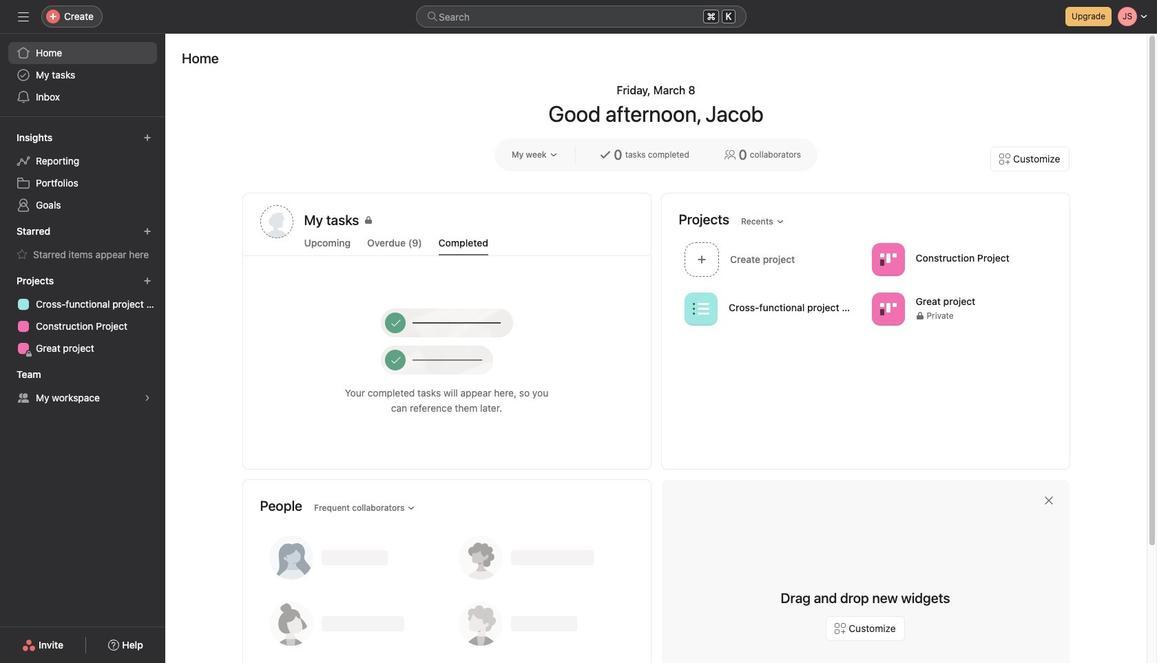 Task type: describe. For each thing, give the bounding box(es) containing it.
teams element
[[0, 362, 165, 412]]

hide sidebar image
[[18, 11, 29, 22]]

insights element
[[0, 125, 165, 219]]

list image
[[693, 301, 709, 317]]

add items to starred image
[[143, 227, 152, 236]]

starred element
[[0, 219, 165, 269]]

global element
[[0, 34, 165, 116]]



Task type: vqa. For each thing, say whether or not it's contained in the screenshot.
option
no



Task type: locate. For each thing, give the bounding box(es) containing it.
None field
[[416, 6, 747, 28]]

1 board image from the top
[[880, 251, 897, 268]]

dismiss image
[[1044, 495, 1055, 507]]

Search tasks, projects, and more text field
[[416, 6, 747, 28]]

see details, my workspace image
[[143, 394, 152, 402]]

0 vertical spatial board image
[[880, 251, 897, 268]]

board image
[[880, 251, 897, 268], [880, 301, 897, 317]]

new project or portfolio image
[[143, 277, 152, 285]]

1 vertical spatial board image
[[880, 301, 897, 317]]

2 board image from the top
[[880, 301, 897, 317]]

projects element
[[0, 269, 165, 362]]

add profile photo image
[[260, 205, 293, 238]]

new insights image
[[143, 134, 152, 142]]



